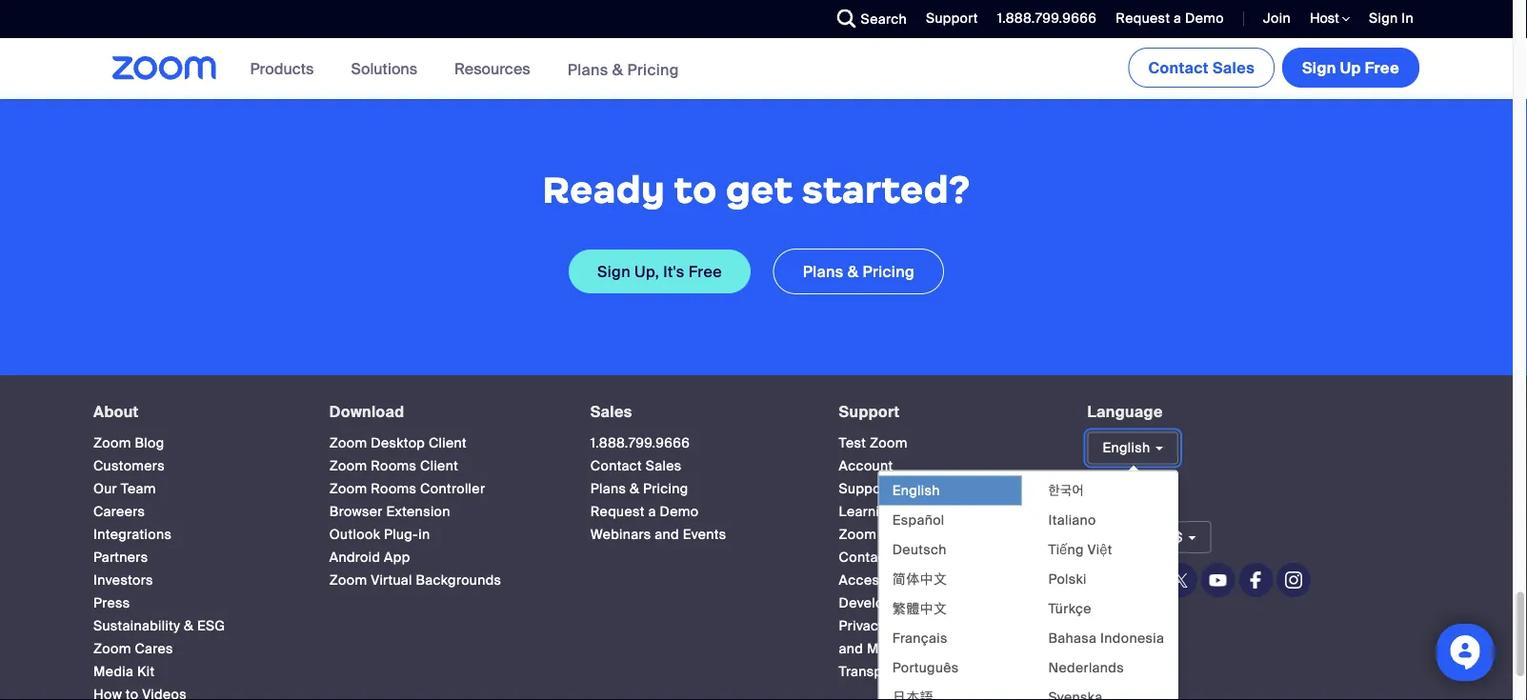 Task type: vqa. For each thing, say whether or not it's contained in the screenshot.
Sales inside Meetings navigation
yes



Task type: describe. For each thing, give the bounding box(es) containing it.
media
[[93, 664, 134, 681]]

türkçe link
[[1036, 595, 1178, 624]]

our
[[93, 481, 117, 498]]

tiếng việt
[[1049, 541, 1113, 559]]

us dollars $ button
[[1088, 522, 1212, 554]]

pricing inside product information navigation
[[628, 59, 679, 79]]

zoom desktop client link
[[330, 435, 467, 453]]

our team link
[[93, 481, 156, 498]]

customers link
[[93, 458, 165, 476]]

a inside 1.888.799.9666 contact sales plans & pricing request a demo webinars and events
[[649, 504, 656, 521]]

zoom rooms controller link
[[330, 481, 485, 498]]

italiano
[[1049, 512, 1097, 529]]

français link
[[879, 624, 1022, 654]]

2 rooms from the top
[[371, 481, 417, 498]]

zoom community link
[[839, 527, 955, 544]]

request inside 1.888.799.9666 contact sales plans & pricing request a demo webinars and events
[[591, 504, 645, 521]]

& inside product information navigation
[[613, 59, 624, 79]]

it's
[[664, 262, 685, 282]]

0 vertical spatial client
[[429, 435, 467, 453]]

blog
[[135, 435, 164, 453]]

plans inside product information navigation
[[568, 59, 609, 79]]

about link
[[93, 403, 139, 423]]

careers
[[93, 504, 145, 521]]

plans & pricing inside ready to get started? main content
[[803, 262, 915, 282]]

zoom rooms client link
[[330, 458, 459, 476]]

한국어
[[1049, 482, 1085, 500]]

integrations link
[[93, 527, 172, 544]]

meetings navigation
[[1125, 38, 1424, 92]]

search
[[861, 10, 907, 28]]

zoom blog customers our team careers integrations partners investors press sustainability & esg zoom cares media kit
[[93, 435, 225, 681]]

test zoom link
[[839, 435, 908, 453]]

products
[[250, 59, 314, 79]]

learning
[[839, 504, 896, 521]]

polski
[[1049, 571, 1087, 588]]

0 horizontal spatial contact sales link
[[591, 458, 682, 476]]

press link
[[93, 595, 130, 613]]

webinars
[[591, 527, 652, 544]]

free inside sign up free button
[[1366, 58, 1400, 78]]

act
[[972, 641, 994, 659]]

backgrounds
[[416, 572, 502, 590]]

banner containing contact sales
[[90, 38, 1424, 101]]

learning center link
[[839, 504, 944, 521]]

sign up free
[[1303, 58, 1400, 78]]

tiếng việt link
[[1036, 536, 1178, 565]]

browser extension link
[[330, 504, 451, 521]]

events
[[683, 527, 727, 544]]

download
[[330, 403, 405, 423]]

support up test zoom link on the bottom
[[839, 403, 900, 423]]

request a demo
[[1116, 10, 1225, 27]]

pricing inside ready to get started? main content
[[863, 262, 915, 282]]

1 vertical spatial english
[[893, 482, 940, 500]]

investors
[[93, 572, 153, 590]]

privacy, security, legal policies, and modern slavery act transparency statement link
[[839, 618, 1044, 681]]

partners link
[[93, 549, 148, 567]]

outlook
[[330, 527, 380, 544]]

việt
[[1088, 541, 1113, 559]]

get
[[726, 167, 793, 214]]

products button
[[250, 38, 323, 99]]

support up security,
[[910, 595, 962, 613]]

account link
[[839, 458, 893, 476]]

português link
[[879, 654, 1022, 683]]

android app link
[[330, 549, 410, 567]]

currency
[[1088, 492, 1157, 512]]

us
[[895, 549, 912, 567]]

accessibility link
[[839, 572, 921, 590]]

ready
[[543, 167, 665, 214]]

product information navigation
[[236, 38, 694, 101]]

zoom logo image
[[112, 56, 217, 80]]

browser
[[330, 504, 383, 521]]

resources button
[[455, 38, 539, 99]]

support down account
[[839, 481, 891, 498]]

modern
[[867, 641, 918, 659]]

ready to get started? main content
[[0, 0, 1514, 376]]

ready to get started?
[[543, 167, 971, 214]]

solutions button
[[351, 38, 426, 99]]

sign in
[[1370, 10, 1414, 27]]

zoom virtual backgrounds link
[[330, 572, 502, 590]]

sales inside "meetings" navigation
[[1213, 58, 1255, 78]]

security,
[[891, 618, 947, 636]]

demo inside 1.888.799.9666 contact sales plans & pricing request a demo webinars and events
[[660, 504, 699, 521]]

& inside ready to get started? main content
[[848, 262, 859, 282]]

繁體中文
[[893, 600, 948, 618]]

us
[[1103, 529, 1122, 547]]

investors link
[[93, 572, 153, 590]]

한국어 link
[[1036, 476, 1178, 506]]

search button
[[823, 0, 912, 38]]

sign up free button
[[1283, 48, 1420, 88]]

support right search
[[926, 10, 979, 27]]



Task type: locate. For each thing, give the bounding box(es) containing it.
1 horizontal spatial sign
[[1303, 58, 1337, 78]]

sign for sign in
[[1370, 10, 1399, 27]]

0 vertical spatial pricing
[[628, 59, 679, 79]]

contact inside "meetings" navigation
[[1149, 58, 1209, 78]]

sign inside button
[[1303, 58, 1337, 78]]

1 vertical spatial 1.888.799.9666
[[591, 435, 690, 453]]

1.888.799.9666 button
[[983, 0, 1102, 38], [998, 10, 1097, 27]]

language
[[1088, 403, 1163, 423]]

extension
[[386, 504, 451, 521]]

0 vertical spatial sign
[[1370, 10, 1399, 27]]

0 vertical spatial center
[[895, 481, 940, 498]]

join link up "meetings" navigation
[[1264, 10, 1292, 27]]

plug-
[[384, 527, 419, 544]]

a
[[1174, 10, 1182, 27], [649, 504, 656, 521]]

nederlands
[[1049, 659, 1125, 677]]

polski link
[[1036, 565, 1178, 595]]

français
[[893, 630, 948, 648]]

contact sales link inside "meetings" navigation
[[1129, 48, 1275, 88]]

0 horizontal spatial demo
[[660, 504, 699, 521]]

nederlands link
[[1036, 654, 1178, 683]]

sign for sign up free
[[1303, 58, 1337, 78]]

tiếng
[[1049, 541, 1085, 559]]

1 vertical spatial free
[[689, 262, 722, 282]]

0 vertical spatial 1.888.799.9666
[[998, 10, 1097, 27]]

sales up 1.888.799.9666 link
[[591, 403, 633, 423]]

2 horizontal spatial contact
[[1149, 58, 1209, 78]]

繁體中文 link
[[879, 595, 1022, 624]]

0 horizontal spatial contact
[[591, 458, 642, 476]]

1 vertical spatial request
[[591, 504, 645, 521]]

1 vertical spatial plans
[[803, 262, 844, 282]]

pricing
[[628, 59, 679, 79], [863, 262, 915, 282], [643, 481, 689, 498]]

controller
[[420, 481, 485, 498]]

1.888.799.9666 for 1.888.799.9666
[[998, 10, 1097, 27]]

center up community in the right bottom of the page
[[900, 504, 944, 521]]

1 vertical spatial a
[[649, 504, 656, 521]]

partners
[[93, 549, 148, 567]]

0 horizontal spatial 1.888.799.9666
[[591, 435, 690, 453]]

center up español
[[895, 481, 940, 498]]

english button
[[1088, 433, 1179, 465]]

developer support link
[[839, 595, 962, 613]]

2 vertical spatial pricing
[[643, 481, 689, 498]]

a up contact sales
[[1174, 10, 1182, 27]]

accessibility
[[839, 572, 921, 590]]

contact down 1.888.799.9666 link
[[591, 458, 642, 476]]

1 horizontal spatial a
[[1174, 10, 1182, 27]]

host
[[1311, 10, 1343, 27]]

plans & pricing inside product information navigation
[[568, 59, 679, 79]]

request
[[1116, 10, 1171, 27], [591, 504, 645, 521]]

esg
[[197, 618, 225, 636]]

banner
[[90, 38, 1424, 101]]

& inside 1.888.799.9666 contact sales plans & pricing request a demo webinars and events
[[630, 481, 640, 498]]

1.888.799.9666 link
[[591, 435, 690, 453]]

1 horizontal spatial request
[[1116, 10, 1171, 27]]

join
[[1264, 10, 1292, 27]]

contact us link
[[839, 549, 912, 567]]

rooms down zoom rooms client link on the left of page
[[371, 481, 417, 498]]

1 vertical spatial pricing
[[863, 262, 915, 282]]

0 vertical spatial plans
[[568, 59, 609, 79]]

bahasa
[[1049, 630, 1097, 648]]

0 vertical spatial a
[[1174, 10, 1182, 27]]

0 horizontal spatial sign
[[598, 262, 631, 282]]

integrations
[[93, 527, 172, 544]]

to
[[674, 167, 717, 214]]

1 horizontal spatial contact sales link
[[1129, 48, 1275, 88]]

support link
[[912, 0, 983, 38], [926, 10, 979, 27], [839, 403, 900, 423]]

2 vertical spatial sign
[[598, 262, 631, 282]]

indonesia
[[1101, 630, 1165, 648]]

türkçe
[[1049, 600, 1092, 618]]

transparency
[[839, 664, 927, 681]]

contact sales link down 1.888.799.9666 link
[[591, 458, 682, 476]]

0 horizontal spatial sales
[[591, 403, 633, 423]]

contact up the accessibility on the right bottom of page
[[839, 549, 891, 567]]

app
[[384, 549, 410, 567]]

1 vertical spatial sales
[[591, 403, 633, 423]]

outlook plug-in link
[[330, 527, 430, 544]]

sustainability
[[93, 618, 180, 636]]

2 vertical spatial contact
[[839, 549, 891, 567]]

1 horizontal spatial contact
[[839, 549, 891, 567]]

2 vertical spatial sales
[[646, 458, 682, 476]]

1 vertical spatial sign
[[1303, 58, 1337, 78]]

sales
[[1213, 58, 1255, 78], [591, 403, 633, 423], [646, 458, 682, 476]]

free inside sign up, it's free link
[[689, 262, 722, 282]]

0 vertical spatial request
[[1116, 10, 1171, 27]]

1.888.799.9666 for 1.888.799.9666 contact sales plans & pricing request a demo webinars and events
[[591, 435, 690, 453]]

demo up contact sales
[[1186, 10, 1225, 27]]

team
[[121, 481, 156, 498]]

careers link
[[93, 504, 145, 521]]

简体中文 link
[[879, 565, 1022, 595]]

free right it's
[[689, 262, 722, 282]]

android
[[330, 549, 381, 567]]

0 horizontal spatial plans & pricing
[[568, 59, 679, 79]]

0 vertical spatial demo
[[1186, 10, 1225, 27]]

0 vertical spatial english
[[1103, 440, 1151, 457]]

0 vertical spatial contact
[[1149, 58, 1209, 78]]

plans & pricing link
[[568, 59, 679, 79], [568, 59, 679, 79], [774, 249, 944, 295], [591, 481, 689, 498]]

plans inside 1.888.799.9666 contact sales plans & pricing request a demo webinars and events
[[591, 481, 626, 498]]

1 horizontal spatial sales
[[646, 458, 682, 476]]

host button
[[1311, 10, 1351, 28]]

1.888.799.9666 inside 1.888.799.9666 contact sales plans & pricing request a demo webinars and events
[[591, 435, 690, 453]]

1 horizontal spatial and
[[839, 641, 864, 659]]

customers
[[93, 458, 165, 476]]

1 vertical spatial center
[[900, 504, 944, 521]]

1 horizontal spatial demo
[[1186, 10, 1225, 27]]

join link left host
[[1250, 0, 1296, 38]]

desktop
[[371, 435, 425, 453]]

sign left 'in'
[[1370, 10, 1399, 27]]

legal
[[950, 618, 986, 636]]

1 horizontal spatial 1.888.799.9666
[[998, 10, 1097, 27]]

webinars and events link
[[591, 527, 727, 544]]

free right the up
[[1366, 58, 1400, 78]]

0 vertical spatial and
[[655, 527, 680, 544]]

request up webinars
[[591, 504, 645, 521]]

1 vertical spatial demo
[[660, 504, 699, 521]]

0 horizontal spatial and
[[655, 527, 680, 544]]

statement
[[930, 664, 998, 681]]

about
[[93, 403, 139, 423]]

contact down "request a demo"
[[1149, 58, 1209, 78]]

and inside test zoom account support center learning center zoom community contact us accessibility developer support privacy, security, legal policies, and modern slavery act transparency statement
[[839, 641, 864, 659]]

1 vertical spatial contact
[[591, 458, 642, 476]]

test zoom account support center learning center zoom community contact us accessibility developer support privacy, security, legal policies, and modern slavery act transparency statement
[[839, 435, 1044, 681]]

sign inside ready to get started? main content
[[598, 262, 631, 282]]

sales link
[[591, 403, 633, 423]]

2 horizontal spatial sign
[[1370, 10, 1399, 27]]

0 horizontal spatial free
[[689, 262, 722, 282]]

plans inside ready to get started? main content
[[803, 262, 844, 282]]

demo up 'webinars and events' link on the left of the page
[[660, 504, 699, 521]]

currency heading
[[1088, 492, 1443, 512]]

bahasa indonesia
[[1049, 630, 1165, 648]]

0 vertical spatial rooms
[[371, 458, 417, 476]]

sustainability & esg link
[[93, 618, 225, 636]]

0 horizontal spatial english
[[893, 482, 940, 500]]

1 vertical spatial contact sales link
[[591, 458, 682, 476]]

español
[[893, 512, 945, 529]]

0 vertical spatial sales
[[1213, 58, 1255, 78]]

2 vertical spatial plans
[[591, 481, 626, 498]]

and left events
[[655, 527, 680, 544]]

account
[[839, 458, 893, 476]]

1.888.799.9666
[[998, 10, 1097, 27], [591, 435, 690, 453]]

english inside popup button
[[1103, 440, 1151, 457]]

0 horizontal spatial request
[[591, 504, 645, 521]]

and down privacy,
[[839, 641, 864, 659]]

0 vertical spatial contact sales link
[[1129, 48, 1275, 88]]

0 vertical spatial plans & pricing
[[568, 59, 679, 79]]

pricing inside 1.888.799.9666 contact sales plans & pricing request a demo webinars and events
[[643, 481, 689, 498]]

contact sales
[[1149, 58, 1255, 78]]

sales down 1.888.799.9666 link
[[646, 458, 682, 476]]

sales inside 1.888.799.9666 contact sales plans & pricing request a demo webinars and events
[[646, 458, 682, 476]]

contact inside 1.888.799.9666 contact sales plans & pricing request a demo webinars and events
[[591, 458, 642, 476]]

solutions
[[351, 59, 418, 79]]

contact inside test zoom account support center learning center zoom community contact us accessibility developer support privacy, security, legal policies, and modern slavery act transparency statement
[[839, 549, 891, 567]]

rooms
[[371, 458, 417, 476], [371, 481, 417, 498]]

request up contact sales
[[1116, 10, 1171, 27]]

english up español
[[893, 482, 940, 500]]

1 vertical spatial and
[[839, 641, 864, 659]]

slavery
[[921, 641, 968, 659]]

us dollars $
[[1103, 529, 1184, 547]]

client
[[429, 435, 467, 453], [420, 458, 459, 476]]

0 horizontal spatial a
[[649, 504, 656, 521]]

1 vertical spatial plans & pricing
[[803, 262, 915, 282]]

0 vertical spatial free
[[1366, 58, 1400, 78]]

resources
[[455, 59, 531, 79]]

2 horizontal spatial sales
[[1213, 58, 1255, 78]]

cares
[[135, 641, 173, 659]]

up
[[1341, 58, 1362, 78]]

contact sales link down "request a demo"
[[1129, 48, 1275, 88]]

privacy,
[[839, 618, 888, 636]]

plans & pricing link inside ready to get started? main content
[[774, 249, 944, 295]]

&
[[613, 59, 624, 79], [848, 262, 859, 282], [630, 481, 640, 498], [184, 618, 194, 636]]

media kit link
[[93, 664, 155, 681]]

1 horizontal spatial english
[[1103, 440, 1151, 457]]

up,
[[635, 262, 660, 282]]

and inside 1.888.799.9666 contact sales plans & pricing request a demo webinars and events
[[655, 527, 680, 544]]

zoom
[[93, 435, 131, 453], [330, 435, 367, 453], [870, 435, 908, 453], [330, 458, 367, 476], [330, 481, 367, 498], [839, 527, 877, 544], [330, 572, 367, 590], [93, 641, 131, 659]]

english link
[[879, 476, 1022, 506]]

english down 'language'
[[1103, 440, 1151, 457]]

press
[[93, 595, 130, 613]]

kit
[[137, 664, 155, 681]]

1.888.799.9666 contact sales plans & pricing request a demo webinars and events
[[591, 435, 727, 544]]

sign up, it's free link
[[569, 250, 751, 294]]

1 vertical spatial client
[[420, 458, 459, 476]]

1 vertical spatial rooms
[[371, 481, 417, 498]]

rooms down desktop
[[371, 458, 417, 476]]

join link
[[1250, 0, 1296, 38], [1264, 10, 1292, 27]]

português
[[893, 659, 959, 677]]

download link
[[330, 403, 405, 423]]

policies,
[[990, 618, 1044, 636]]

sign for sign up, it's free
[[598, 262, 631, 282]]

1 horizontal spatial free
[[1366, 58, 1400, 78]]

& inside zoom blog customers our team careers integrations partners investors press sustainability & esg zoom cares media kit
[[184, 618, 194, 636]]

$
[[1175, 529, 1184, 547]]

a up 'webinars and events' link on the left of the page
[[649, 504, 656, 521]]

1 rooms from the top
[[371, 458, 417, 476]]

started?
[[802, 167, 971, 214]]

sales down "request a demo"
[[1213, 58, 1255, 78]]

sign left the up
[[1303, 58, 1337, 78]]

1 horizontal spatial plans & pricing
[[803, 262, 915, 282]]

sign left up,
[[598, 262, 631, 282]]

sign in link
[[1355, 0, 1424, 38], [1370, 10, 1414, 27]]



